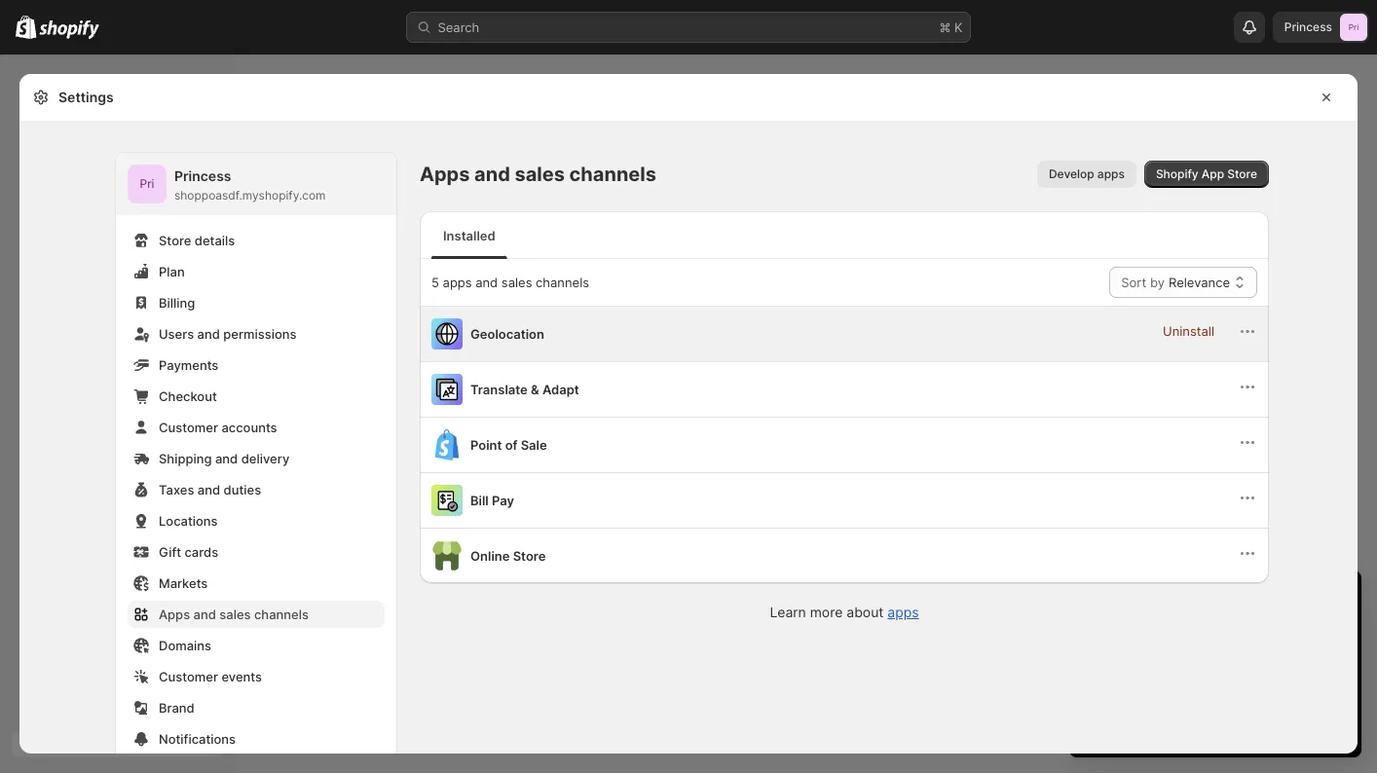 Task type: locate. For each thing, give the bounding box(es) containing it.
1 horizontal spatial store
[[513, 549, 546, 564]]

locations link
[[128, 508, 385, 535]]

of
[[505, 437, 518, 453]]

princess for princess shoppoasdf.myshopify.com
[[174, 168, 231, 185]]

k
[[955, 19, 963, 35]]

1 vertical spatial apps
[[443, 275, 472, 290]]

and right taxes
[[198, 482, 220, 497]]

gift
[[159, 545, 181, 560]]

gift cards link
[[128, 539, 385, 566]]

and
[[475, 162, 510, 186], [476, 275, 498, 290], [197, 326, 220, 341], [215, 451, 238, 466], [198, 482, 220, 497], [193, 607, 216, 622]]

apps for 5
[[443, 275, 472, 290]]

0 horizontal spatial apps and sales channels
[[159, 607, 309, 622]]

shopify
[[1156, 167, 1199, 181]]

customer down "domains"
[[159, 669, 218, 684]]

and for users and permissions link
[[197, 326, 220, 341]]

store right app
[[1228, 167, 1258, 181]]

notifications
[[159, 732, 236, 747]]

0 horizontal spatial apps
[[443, 275, 472, 290]]

develop apps
[[1049, 167, 1125, 181]]

1 vertical spatial customer
[[159, 669, 218, 684]]

more
[[810, 605, 843, 621]]

0 vertical spatial apps
[[420, 162, 470, 186]]

princess up shoppoasdf.myshopify.com
[[174, 168, 231, 185]]

and right users
[[197, 326, 220, 341]]

payments
[[159, 358, 219, 373]]

store inside shop settings menu "element"
[[159, 233, 191, 248]]

⌘ k
[[940, 19, 963, 35]]

apps right 5
[[443, 275, 472, 290]]

customer for customer accounts
[[159, 420, 218, 435]]

1 vertical spatial princess
[[174, 168, 231, 185]]

and down customer accounts
[[215, 451, 238, 466]]

pay
[[492, 493, 514, 508]]

customer events
[[159, 669, 262, 684]]

shop settings menu element
[[116, 153, 397, 774]]

sale
[[521, 437, 547, 453]]

1 vertical spatial apps
[[159, 607, 190, 622]]

apps and sales channels link
[[128, 601, 385, 628]]

sales inside apps and sales channels link
[[219, 607, 251, 622]]

pri button
[[128, 165, 167, 204]]

sales
[[515, 162, 565, 186], [502, 275, 532, 290], [219, 607, 251, 622]]

users and permissions link
[[128, 321, 385, 348]]

taxes
[[159, 482, 194, 497]]

2 vertical spatial sales
[[219, 607, 251, 622]]

0 horizontal spatial princess
[[174, 168, 231, 185]]

and up "installed"
[[475, 162, 510, 186]]

2 vertical spatial store
[[513, 549, 546, 564]]

store details link
[[128, 227, 385, 254]]

and for apps and sales channels link at the bottom left
[[193, 607, 216, 622]]

1 horizontal spatial apps
[[888, 605, 919, 621]]

1 customer from the top
[[159, 420, 218, 435]]

duties
[[224, 482, 261, 497]]

0 vertical spatial customer
[[159, 420, 218, 435]]

apps and sales channels inside shop settings menu "element"
[[159, 607, 309, 622]]

apps and sales channels
[[420, 162, 657, 186], [159, 607, 309, 622]]

translate & adapt logo image
[[432, 374, 463, 405]]

princess left princess image
[[1285, 20, 1333, 34]]

translate
[[471, 382, 528, 397]]

store
[[1228, 167, 1258, 181], [159, 233, 191, 248], [513, 549, 546, 564]]

princess inside princess shoppoasdf.myshopify.com
[[174, 168, 231, 185]]

princess
[[1285, 20, 1333, 34], [174, 168, 231, 185]]

apps and sales channels down markets link
[[159, 607, 309, 622]]

markets link
[[128, 570, 385, 597]]

2 horizontal spatial apps
[[1098, 167, 1125, 181]]

domains
[[159, 638, 211, 653]]

apps
[[420, 162, 470, 186], [159, 607, 190, 622]]

apps down markets
[[159, 607, 190, 622]]

channels
[[570, 162, 657, 186], [536, 275, 589, 290], [254, 607, 309, 622]]

1 horizontal spatial apps and sales channels
[[420, 162, 657, 186]]

princess shoppoasdf.myshopify.com
[[174, 168, 326, 203]]

shopify app store link
[[1145, 161, 1269, 188]]

store right online
[[513, 549, 546, 564]]

2 vertical spatial apps
[[888, 605, 919, 621]]

store up plan
[[159, 233, 191, 248]]

2 customer from the top
[[159, 669, 218, 684]]

2 horizontal spatial store
[[1228, 167, 1258, 181]]

1 vertical spatial store
[[159, 233, 191, 248]]

store details
[[159, 233, 235, 248]]

2 vertical spatial channels
[[254, 607, 309, 622]]

taxes and duties link
[[128, 476, 385, 504]]

apps right about
[[888, 605, 919, 621]]

apps
[[1098, 167, 1125, 181], [443, 275, 472, 290], [888, 605, 919, 621]]

and up "domains"
[[193, 607, 216, 622]]

apps up "installed"
[[420, 162, 470, 186]]

develop apps link
[[1037, 161, 1137, 188]]

0 vertical spatial apps
[[1098, 167, 1125, 181]]

payments link
[[128, 352, 385, 379]]

apps and sales channels up "installed"
[[420, 162, 657, 186]]

dialog
[[1366, 74, 1378, 754]]

customer accounts link
[[128, 414, 385, 441]]

delivery
[[241, 451, 290, 466]]

customer
[[159, 420, 218, 435], [159, 669, 218, 684]]

accounts
[[222, 420, 277, 435]]

1 horizontal spatial princess
[[1285, 20, 1333, 34]]

apps right develop
[[1098, 167, 1125, 181]]

translate & adapt
[[471, 382, 580, 397]]

customer down checkout
[[159, 420, 218, 435]]

⌘
[[940, 19, 951, 35]]

apps inside develop apps link
[[1098, 167, 1125, 181]]

1 day left in your trial element
[[1070, 622, 1362, 758]]

permissions
[[223, 326, 297, 341]]

details
[[195, 233, 235, 248]]

customer inside 'link'
[[159, 669, 218, 684]]

1 vertical spatial apps and sales channels
[[159, 607, 309, 622]]

0 vertical spatial princess
[[1285, 20, 1333, 34]]

0 horizontal spatial store
[[159, 233, 191, 248]]

adapt
[[543, 382, 580, 397]]

events
[[222, 669, 262, 684]]

0 horizontal spatial apps
[[159, 607, 190, 622]]



Task type: describe. For each thing, give the bounding box(es) containing it.
1 vertical spatial channels
[[536, 275, 589, 290]]

users and permissions
[[159, 326, 297, 341]]

5 apps and sales channels
[[432, 275, 589, 290]]

brand
[[159, 701, 195, 716]]

uninstall
[[1163, 324, 1215, 339]]

taxes and duties
[[159, 482, 261, 497]]

develop
[[1049, 167, 1095, 181]]

shopify app store
[[1156, 167, 1258, 181]]

princess image
[[1341, 14, 1368, 41]]

markets
[[159, 576, 208, 591]]

about
[[847, 605, 884, 621]]

point of sale
[[471, 437, 547, 453]]

geolocation
[[471, 326, 544, 341]]

1 vertical spatial sales
[[502, 275, 532, 290]]

shopify image
[[39, 20, 100, 39]]

shipping and delivery link
[[128, 445, 385, 473]]

customer accounts
[[159, 420, 277, 435]]

princess image
[[128, 165, 167, 204]]

shopify image
[[16, 15, 36, 39]]

settings dialog
[[19, 74, 1358, 774]]

search
[[438, 19, 480, 35]]

billing
[[159, 295, 195, 310]]

sort by relevance
[[1122, 275, 1231, 290]]

princess for princess
[[1285, 20, 1333, 34]]

bill pay
[[471, 493, 514, 508]]

bill
[[471, 493, 489, 508]]

bill pay logo image
[[432, 485, 463, 516]]

gift cards
[[159, 545, 218, 560]]

apps link
[[888, 605, 919, 621]]

customer events link
[[128, 663, 385, 691]]

brand link
[[128, 695, 385, 722]]

and for the shipping and delivery link
[[215, 451, 238, 466]]

billing link
[[128, 289, 385, 317]]

settings
[[58, 89, 114, 106]]

online
[[471, 549, 510, 564]]

apps for develop
[[1098, 167, 1125, 181]]

0 vertical spatial apps and sales channels
[[420, 162, 657, 186]]

shipping and delivery
[[159, 451, 290, 466]]

5
[[432, 275, 439, 290]]

channels inside shop settings menu "element"
[[254, 607, 309, 622]]

notifications link
[[128, 726, 385, 753]]

shipping
[[159, 451, 212, 466]]

0 vertical spatial store
[[1228, 167, 1258, 181]]

apps inside shop settings menu "element"
[[159, 607, 190, 622]]

point
[[471, 437, 502, 453]]

domains link
[[128, 632, 385, 660]]

users
[[159, 326, 194, 341]]

&
[[531, 382, 539, 397]]

plan
[[159, 264, 185, 279]]

sort
[[1122, 275, 1147, 290]]

learn more about apps
[[770, 605, 919, 621]]

locations
[[159, 513, 218, 529]]

relevance
[[1169, 275, 1231, 290]]

1 horizontal spatial apps
[[420, 162, 470, 186]]

checkout link
[[128, 383, 385, 410]]

0 vertical spatial channels
[[570, 162, 657, 186]]

app
[[1202, 167, 1225, 181]]

plan link
[[128, 258, 385, 285]]

checkout
[[159, 389, 217, 404]]

and down installed 'button'
[[476, 275, 498, 290]]

and for taxes and duties link
[[198, 482, 220, 497]]

online store
[[471, 549, 546, 564]]

shoppoasdf.myshopify.com
[[174, 189, 326, 203]]

0 vertical spatial sales
[[515, 162, 565, 186]]

learn
[[770, 605, 806, 621]]

point of sale logo image
[[432, 430, 463, 461]]

installed
[[443, 228, 496, 243]]

cards
[[185, 545, 218, 560]]

installed button
[[428, 212, 511, 259]]

uninstall button
[[1152, 318, 1227, 345]]

online store logo image
[[432, 541, 463, 572]]

customer for customer events
[[159, 669, 218, 684]]

by
[[1151, 275, 1165, 290]]

geolocation logo image
[[432, 319, 463, 350]]



Task type: vqa. For each thing, say whether or not it's contained in the screenshot.
the bottommost 'Princess' ICON
yes



